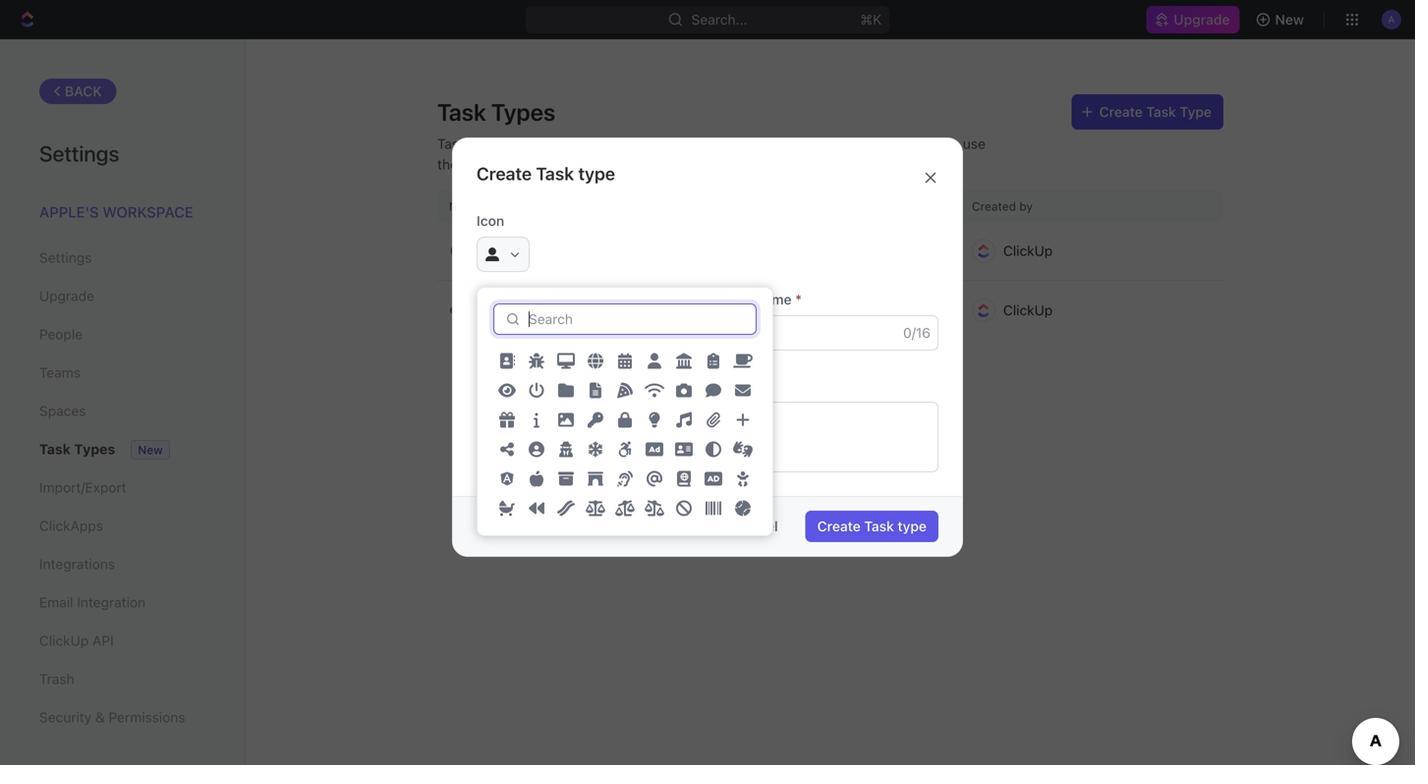 Task type: locate. For each thing, give the bounding box(es) containing it.
0/16 for singular name *
[[665, 325, 692, 341]]

1 vertical spatial create task type
[[818, 519, 927, 535]]

1 vertical spatial type
[[898, 519, 927, 535]]

email integration link
[[39, 587, 206, 620]]

0 horizontal spatial upgrade
[[39, 288, 94, 304]]

for up epics,
[[558, 136, 576, 152]]

created by
[[972, 200, 1033, 213]]

singular name *
[[477, 292, 580, 308]]

task inside settings element
[[39, 441, 71, 458]]

share nodes image
[[500, 442, 515, 458]]

ear listen image
[[617, 471, 633, 487]]

1 horizontal spatial new
[[1276, 11, 1305, 28]]

1 horizontal spatial upgrade link
[[1147, 6, 1241, 33]]

0 vertical spatial upgrade
[[1174, 11, 1231, 28]]

hands asl interpreting image
[[734, 442, 753, 458]]

pizza slice image
[[617, 383, 633, 399]]

1 horizontal spatial task types
[[438, 98, 556, 126]]

0 horizontal spatial *
[[573, 292, 580, 308]]

type inside button
[[898, 519, 927, 535]]

1 vertical spatial task types
[[39, 441, 115, 458]]

clipboard list image
[[706, 353, 722, 369]]

1 horizontal spatial type
[[898, 519, 927, 535]]

use
[[963, 136, 986, 152]]

1 0/16 from the left
[[665, 325, 692, 341]]

upgrade left new button at the top of page
[[1174, 11, 1231, 28]]

people
[[39, 326, 83, 343]]

1 horizontal spatial tasks
[[908, 136, 943, 152]]

import/export link
[[39, 471, 206, 505]]

spaces
[[39, 403, 86, 419]]

box archive image
[[559, 471, 574, 487]]

create down be
[[477, 163, 532, 184]]

0 vertical spatial task types
[[438, 98, 556, 126]]

2 0/16 from the left
[[904, 325, 931, 341]]

key image
[[588, 412, 604, 428]]

mug saucer image
[[734, 353, 753, 369]]

create task type inside button
[[818, 519, 927, 535]]

ban image
[[676, 501, 692, 517]]

people,
[[681, 156, 729, 173]]

upgrade link
[[1147, 6, 1241, 33], [39, 280, 206, 313]]

1 horizontal spatial upgrade
[[1174, 11, 1231, 28]]

create task type
[[1100, 104, 1212, 120]]

create task type button
[[1072, 94, 1224, 130]]

wifi image
[[645, 383, 665, 399]]

1 vertical spatial new
[[138, 443, 163, 457]]

upgrade link up people link
[[39, 280, 206, 313]]

create task type button
[[806, 511, 939, 543]]

baby carriage image
[[500, 501, 515, 517]]

search...
[[692, 11, 748, 28]]

1 * from the left
[[573, 292, 580, 308]]

0 horizontal spatial name
[[534, 292, 570, 308]]

name right plural
[[756, 292, 792, 308]]

clickup for milestone
[[1004, 302, 1053, 319]]

0 horizontal spatial types
[[74, 441, 115, 458]]

create task type
[[477, 163, 616, 184], [818, 519, 927, 535]]

customize
[[710, 136, 777, 152]]

name
[[534, 292, 570, 308], [756, 292, 792, 308]]

power off image
[[529, 383, 545, 399]]

0 vertical spatial upgrade link
[[1147, 6, 1241, 33]]

new
[[1276, 11, 1305, 28], [138, 443, 163, 457]]

0 vertical spatial for
[[558, 136, 576, 152]]

upgrade
[[1174, 11, 1231, 28], [39, 288, 94, 304]]

email integration
[[39, 595, 146, 611]]

1 vertical spatial types
[[74, 441, 115, 458]]

0 vertical spatial clickup
[[1004, 243, 1053, 259]]

name
[[449, 200, 482, 213]]

globe image
[[588, 353, 604, 369]]

bug image
[[529, 353, 545, 369]]

0 horizontal spatial create task type
[[477, 163, 616, 184]]

settings
[[39, 141, 119, 166], [39, 250, 92, 266]]

email
[[39, 595, 73, 611]]

milestone
[[481, 302, 544, 319]]

address book image
[[500, 353, 515, 369]]

be
[[504, 136, 520, 152]]

1 vertical spatial upgrade link
[[39, 280, 206, 313]]

name for singular
[[534, 292, 570, 308]]

0 vertical spatial create task type
[[477, 163, 616, 184]]

2 vertical spatial create
[[818, 519, 861, 535]]

clickup
[[1004, 243, 1053, 259], [1004, 302, 1053, 319], [39, 633, 89, 649]]

1 vertical spatial settings
[[39, 250, 92, 266]]

task types up can
[[438, 98, 556, 126]]

settings down apple's
[[39, 250, 92, 266]]

icon
[[477, 213, 505, 229]]

clickup api link
[[39, 625, 206, 658]]

cancel button
[[722, 511, 790, 543]]

* for plural name *
[[796, 292, 802, 308]]

task (default)
[[481, 243, 562, 259]]

0 horizontal spatial 0/16
[[665, 325, 692, 341]]

image image
[[559, 412, 574, 428]]

scale balanced image
[[586, 501, 606, 517]]

user large image
[[486, 248, 500, 261]]

upgrade link left new button at the top of page
[[1147, 6, 1241, 33]]

teams link
[[39, 356, 206, 390]]

music image
[[676, 412, 692, 428]]

for down can
[[474, 156, 491, 173]]

tasks left to
[[908, 136, 943, 152]]

to
[[947, 136, 960, 152]]

angular image
[[500, 471, 515, 487]]

backward image
[[529, 501, 545, 517]]

in
[[638, 136, 649, 152]]

0 vertical spatial new
[[1276, 11, 1305, 28]]

names
[[780, 136, 822, 152]]

task types
[[438, 98, 556, 126], [39, 441, 115, 458]]

2 name from the left
[[756, 292, 792, 308]]

types up "import/export"
[[74, 441, 115, 458]]

2 * from the left
[[796, 292, 802, 308]]

name right singular
[[534, 292, 570, 308]]

by
[[1020, 200, 1033, 213]]

types
[[492, 98, 556, 126], [74, 441, 115, 458]]

type
[[579, 163, 616, 184], [898, 519, 927, 535]]

task types up "import/export"
[[39, 441, 115, 458]]

0 horizontal spatial type
[[579, 163, 616, 184]]

epics,
[[563, 156, 601, 173]]

invoices,
[[732, 156, 788, 173]]

clickup.
[[653, 136, 706, 152]]

lock image
[[617, 412, 633, 428]]

2 horizontal spatial create
[[1100, 104, 1143, 120]]

2 settings from the top
[[39, 250, 92, 266]]

task
[[438, 98, 486, 126], [1147, 104, 1177, 120], [536, 163, 574, 184], [481, 243, 511, 259], [39, 441, 71, 458], [865, 519, 895, 535]]

0 vertical spatial create
[[1100, 104, 1143, 120]]

upgrade up people
[[39, 288, 94, 304]]

* up person field at left
[[573, 292, 580, 308]]

1 name from the left
[[534, 292, 570, 308]]

1 horizontal spatial types
[[492, 98, 556, 126]]

address card image
[[676, 442, 693, 458]]

trash link
[[39, 663, 206, 697]]

accessible icon image
[[617, 442, 633, 458]]

0 vertical spatial type
[[579, 163, 616, 184]]

2 vertical spatial clickup
[[39, 633, 89, 649]]

*
[[573, 292, 580, 308], [796, 292, 802, 308]]

apple whole image
[[529, 471, 545, 487]]

new button
[[1248, 4, 1317, 35]]

create left 'type'
[[1100, 104, 1143, 120]]

people link
[[39, 318, 206, 352]]

1 vertical spatial create
[[477, 163, 532, 184]]

1 horizontal spatial name
[[756, 292, 792, 308]]

can
[[477, 136, 500, 152]]

trash
[[39, 672, 74, 688]]

0/16
[[665, 325, 692, 341], [904, 325, 931, 341]]

integrations
[[39, 557, 115, 573]]

circle user image
[[529, 442, 545, 458]]

&
[[95, 710, 105, 726]]

0 horizontal spatial tasks
[[438, 136, 473, 152]]

1 vertical spatial upgrade
[[39, 288, 94, 304]]

1on1s.
[[792, 156, 831, 173]]

1 horizontal spatial create
[[818, 519, 861, 535]]

at image
[[647, 471, 663, 487]]

avatar options list
[[493, 347, 758, 672]]

tasks
[[438, 136, 473, 152], [908, 136, 943, 152]]

settings up apple's
[[39, 141, 119, 166]]

1 horizontal spatial *
[[796, 292, 802, 308]]

settings link
[[39, 241, 206, 275]]

1 horizontal spatial 0/16
[[904, 325, 931, 341]]

0 vertical spatial settings
[[39, 141, 119, 166]]

types up be
[[492, 98, 556, 126]]

anything
[[579, 136, 634, 152]]

1 vertical spatial clickup
[[1004, 302, 1053, 319]]

plural name *
[[716, 292, 802, 308]]

0 horizontal spatial new
[[138, 443, 163, 457]]

task types inside settings element
[[39, 441, 115, 458]]

* up people field
[[796, 292, 802, 308]]

circle half stroke image
[[706, 442, 722, 458]]

for
[[558, 136, 576, 152], [474, 156, 491, 173]]

0 horizontal spatial upgrade link
[[39, 280, 206, 313]]

gift image
[[500, 412, 515, 428]]

create
[[1100, 104, 1143, 120], [477, 163, 532, 184], [818, 519, 861, 535]]

tasks up them
[[438, 136, 473, 152]]

2 tasks from the left
[[908, 136, 943, 152]]

create right cancel at the right of the page
[[818, 519, 861, 535]]

them
[[438, 156, 470, 173]]

0 horizontal spatial task types
[[39, 441, 115, 458]]

1 vertical spatial for
[[474, 156, 491, 173]]

envelope image
[[735, 383, 751, 399]]

1 horizontal spatial create task type
[[818, 519, 927, 535]]



Task type: describe. For each thing, give the bounding box(es) containing it.
integrations link
[[39, 548, 206, 582]]

1 settings from the top
[[39, 141, 119, 166]]

new inside settings element
[[138, 443, 163, 457]]

0 horizontal spatial create
[[477, 163, 532, 184]]

type
[[1180, 104, 1212, 120]]

eye image
[[499, 383, 516, 399]]

created
[[972, 200, 1017, 213]]

0/16 for plural name *
[[904, 325, 931, 341]]

0 vertical spatial types
[[492, 98, 556, 126]]

desktop image
[[558, 353, 575, 369]]

settings element
[[0, 39, 246, 766]]

rectangle ad image
[[646, 442, 664, 458]]

workspace
[[103, 204, 193, 221]]

settings inside settings 'link'
[[39, 250, 92, 266]]

scale unbalanced image
[[616, 501, 635, 517]]

security & permissions link
[[39, 702, 206, 735]]

of
[[891, 136, 904, 152]]

apple's workspace
[[39, 204, 193, 221]]

spaces link
[[39, 395, 206, 428]]

user secret image
[[559, 442, 574, 458]]

Describe your task type text field
[[477, 402, 939, 473]]

lightbulb image
[[647, 412, 663, 428]]

back
[[65, 83, 102, 99]]

new inside new button
[[1276, 11, 1305, 28]]

comment image
[[706, 383, 722, 399]]

⌘k
[[861, 11, 882, 28]]

types inside settings element
[[74, 441, 115, 458]]

plural
[[716, 292, 753, 308]]

clickup api
[[39, 633, 114, 649]]

bacon image
[[558, 501, 575, 517]]

baseball image
[[735, 501, 751, 517]]

Search text field
[[529, 312, 749, 327]]

info image
[[529, 412, 545, 428]]

api
[[92, 633, 114, 649]]

teams
[[39, 365, 81, 381]]

clickapps
[[39, 518, 103, 534]]

customers,
[[605, 156, 678, 173]]

clickup for task
[[1004, 243, 1053, 259]]

1 tasks from the left
[[438, 136, 473, 152]]

0 horizontal spatial for
[[474, 156, 491, 173]]

audio description image
[[705, 471, 723, 487]]

permissions
[[109, 710, 185, 726]]

used
[[523, 136, 554, 152]]

name for plural
[[756, 292, 792, 308]]

book atlas image
[[676, 471, 692, 487]]

baby image
[[735, 471, 751, 487]]

folder image
[[559, 383, 574, 399]]

clickapps link
[[39, 510, 206, 543]]

calendar days image
[[617, 353, 633, 369]]

Person field
[[477, 316, 700, 351]]

and
[[826, 136, 850, 152]]

landmark image
[[676, 353, 692, 369]]

file lines image
[[588, 383, 604, 399]]

* for singular name *
[[573, 292, 580, 308]]

clickup inside clickup api link
[[39, 633, 89, 649]]

archway image
[[588, 471, 604, 487]]

plus image
[[735, 412, 751, 428]]

security
[[39, 710, 92, 726]]

things
[[495, 156, 534, 173]]

camera image
[[676, 383, 692, 399]]

back link
[[39, 79, 117, 104]]

1 horizontal spatial for
[[558, 136, 576, 152]]

upgrade inside settings element
[[39, 288, 94, 304]]

singular
[[477, 292, 530, 308]]

description
[[477, 378, 552, 394]]

snowflake image
[[588, 442, 604, 458]]

user image
[[647, 353, 663, 369]]

(default)
[[514, 245, 562, 258]]

scale unbalanced flip image
[[645, 501, 665, 517]]

People field
[[716, 316, 939, 351]]

apple's
[[39, 204, 99, 221]]

security & permissions
[[39, 710, 185, 726]]

tasks can be used for anything in clickup. customize names and icons of tasks to use them for things like epics, customers, people, invoices, 1on1s.
[[438, 136, 986, 173]]

like
[[538, 156, 559, 173]]

icons
[[853, 136, 887, 152]]

barcode image
[[706, 501, 722, 517]]

paperclip image
[[706, 412, 722, 428]]

integration
[[77, 595, 146, 611]]

import/export
[[39, 480, 127, 496]]

cancel
[[734, 519, 778, 535]]



Task type: vqa. For each thing, say whether or not it's contained in the screenshot.
the leftmost Projects link
no



